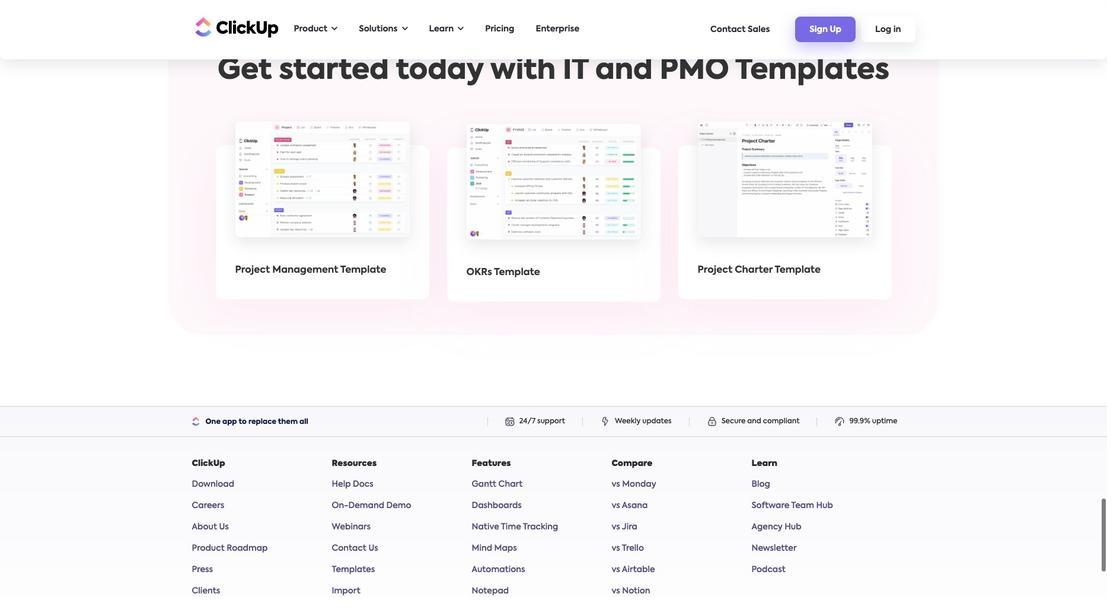 Task type: describe. For each thing, give the bounding box(es) containing it.
docs
[[353, 481, 374, 489]]

agency hub link
[[752, 524, 802, 532]]

help docs
[[332, 481, 374, 489]]

product for product
[[294, 25, 328, 33]]

0 vertical spatial templates
[[736, 57, 890, 86]]

templates link
[[332, 566, 375, 575]]

it
[[563, 57, 589, 86]]

us for contact us
[[369, 545, 378, 553]]

vs notion link
[[612, 588, 651, 596]]

weekly
[[615, 419, 641, 426]]

0 vertical spatial and
[[596, 57, 653, 86]]

native time tracking link
[[472, 524, 559, 532]]

product for product roadmap
[[192, 545, 225, 553]]

24/7 support link
[[520, 419, 565, 426]]

charter
[[735, 266, 773, 276]]

okrs template link
[[447, 110, 661, 302]]

dashboards
[[472, 502, 522, 511]]

contact for contact sales
[[711, 25, 746, 34]]

log in link
[[862, 17, 916, 42]]

agency hub
[[752, 524, 802, 532]]

automations link
[[472, 566, 525, 575]]

get
[[218, 57, 272, 86]]

vs for vs monday
[[612, 481, 621, 489]]

demand
[[349, 502, 385, 511]]

native
[[472, 524, 499, 532]]

podcast link
[[752, 566, 786, 575]]

agency
[[752, 524, 783, 532]]

notion
[[623, 588, 651, 596]]

24/7 support
[[520, 419, 565, 426]]

mind maps link
[[472, 545, 517, 553]]

mind maps
[[472, 545, 517, 553]]

gantt chart
[[472, 481, 523, 489]]

0 vertical spatial hub
[[817, 502, 834, 511]]

software
[[752, 502, 790, 511]]

download
[[192, 481, 234, 489]]

contact for contact us
[[332, 545, 367, 553]]

product roadmap link
[[192, 545, 268, 553]]

notepad
[[472, 588, 509, 596]]

team
[[792, 502, 815, 511]]

okrs
[[467, 268, 492, 278]]

vs notion
[[612, 588, 651, 596]]

gantt chart link
[[472, 481, 523, 489]]

them
[[278, 419, 298, 426]]

template for project charter template
[[775, 266, 821, 276]]

careers
[[192, 502, 224, 511]]

log in
[[876, 26, 902, 34]]

with
[[491, 57, 556, 86]]

sign up button
[[796, 17, 856, 42]]

features link
[[472, 460, 511, 468]]

1 horizontal spatial template
[[494, 268, 540, 278]]

roadmap
[[227, 545, 268, 553]]

native time tracking
[[472, 524, 559, 532]]

pmo
[[660, 57, 730, 86]]

clickup
[[192, 460, 225, 468]]

resources
[[332, 460, 377, 468]]

about us link
[[192, 524, 229, 532]]

product button
[[288, 17, 344, 42]]

vs for vs asana
[[612, 502, 621, 511]]

contact us link
[[332, 545, 378, 553]]

pricing
[[485, 25, 515, 33]]

gantt
[[472, 481, 497, 489]]

vs trello
[[612, 545, 644, 553]]

project for project charter template
[[698, 266, 733, 276]]

demo
[[387, 502, 412, 511]]

1 vertical spatial templates
[[332, 566, 375, 575]]

compare
[[612, 460, 653, 468]]

1 horizontal spatial learn
[[752, 460, 778, 468]]

press
[[192, 566, 213, 575]]

software team hub
[[752, 502, 834, 511]]

press link
[[192, 566, 213, 575]]

newsletter
[[752, 545, 797, 553]]

contact sales
[[711, 25, 770, 34]]

learn inside learn dropdown button
[[429, 25, 454, 33]]

about
[[192, 524, 217, 532]]

get started today with it and pmo templates
[[218, 57, 890, 86]]

1 vertical spatial hub
[[785, 524, 802, 532]]

secure and compliant link
[[722, 419, 800, 426]]

tracking
[[523, 524, 559, 532]]

contact sales button
[[705, 19, 776, 39]]

list view w bounding v2.png image
[[235, 122, 410, 238]]

import
[[332, 588, 361, 596]]

to
[[239, 419, 247, 426]]



Task type: locate. For each thing, give the bounding box(es) containing it.
sign
[[810, 26, 828, 34]]

project inside project management template link
[[235, 266, 270, 276]]

and right the 'it'
[[596, 57, 653, 86]]

help
[[332, 481, 351, 489]]

secure
[[722, 419, 746, 426]]

0 horizontal spatial product
[[192, 545, 225, 553]]

vs jira link
[[612, 524, 638, 532]]

monday
[[623, 481, 657, 489]]

project left charter on the top of the page
[[698, 266, 733, 276]]

templates down sign at right top
[[736, 57, 890, 86]]

download link
[[192, 481, 234, 489]]

and right secure at the bottom right
[[748, 419, 762, 426]]

1 vertical spatial learn
[[752, 460, 778, 468]]

0 horizontal spatial templates
[[332, 566, 375, 575]]

vs left airtable
[[612, 566, 621, 575]]

automations
[[472, 566, 525, 575]]

vs jira
[[612, 524, 638, 532]]

enterprise
[[536, 25, 580, 33]]

support
[[538, 419, 565, 426]]

product down about us
[[192, 545, 225, 553]]

0 horizontal spatial project
[[235, 266, 270, 276]]

product up started
[[294, 25, 328, 33]]

1 vs from the top
[[612, 481, 621, 489]]

1 vertical spatial us
[[369, 545, 378, 553]]

compliant
[[764, 419, 800, 426]]

99.9% uptime
[[850, 419, 898, 426]]

about us
[[192, 524, 229, 532]]

solutions button
[[353, 17, 414, 42]]

help docs link
[[332, 481, 374, 489]]

1 horizontal spatial contact
[[711, 25, 746, 34]]

learn
[[429, 25, 454, 33], [752, 460, 778, 468]]

okrs template
[[467, 268, 540, 278]]

us for about us
[[219, 524, 229, 532]]

replace
[[249, 419, 276, 426]]

0 vertical spatial contact
[[711, 25, 746, 34]]

1 horizontal spatial hub
[[817, 502, 834, 511]]

clients
[[192, 588, 220, 596]]

vs for vs airtable
[[612, 566, 621, 575]]

templates down contact us
[[332, 566, 375, 575]]

vs left asana
[[612, 502, 621, 511]]

2 horizontal spatial template
[[775, 266, 821, 276]]

project for project management template
[[235, 266, 270, 276]]

contact left sales
[[711, 25, 746, 34]]

maps
[[495, 545, 517, 553]]

learn up "blog" link
[[752, 460, 778, 468]]

1 vertical spatial and
[[748, 419, 762, 426]]

log
[[876, 26, 892, 34]]

jira
[[622, 524, 638, 532]]

app
[[222, 419, 237, 426]]

template
[[341, 266, 387, 276], [775, 266, 821, 276], [494, 268, 540, 278]]

project charter template
[[698, 266, 821, 276]]

on-demand demo link
[[332, 502, 412, 511]]

updates
[[643, 419, 672, 426]]

vs monday
[[612, 481, 657, 489]]

vs left "trello"
[[612, 545, 621, 553]]

contact down webinars link on the left bottom
[[332, 545, 367, 553]]

0 horizontal spatial learn
[[429, 25, 454, 33]]

contact us
[[332, 545, 378, 553]]

product
[[294, 25, 328, 33], [192, 545, 225, 553]]

clickup image
[[192, 16, 279, 38]]

software team hub link
[[752, 502, 834, 511]]

24/7
[[520, 419, 536, 426]]

dashboards link
[[472, 502, 522, 511]]

1 project from the left
[[235, 266, 270, 276]]

template right charter on the top of the page
[[775, 266, 821, 276]]

hub down software team hub link
[[785, 524, 802, 532]]

project charter template link
[[678, 110, 892, 300]]

project
[[235, 266, 270, 276], [698, 266, 733, 276]]

0 vertical spatial product
[[294, 25, 328, 33]]

vs
[[612, 481, 621, 489], [612, 502, 621, 511], [612, 524, 621, 532], [612, 545, 621, 553], [612, 566, 621, 575], [612, 588, 621, 596]]

0 horizontal spatial contact
[[332, 545, 367, 553]]

started
[[279, 57, 389, 86]]

one app to replace them all
[[206, 419, 308, 426]]

learn up today
[[429, 25, 454, 33]]

vs left the jira on the bottom right
[[612, 524, 621, 532]]

hub
[[817, 502, 834, 511], [785, 524, 802, 532]]

management
[[273, 266, 339, 276]]

vs airtable link
[[612, 566, 655, 575]]

compare link
[[612, 460, 653, 468]]

0 vertical spatial learn
[[429, 25, 454, 33]]

2 project from the left
[[698, 266, 733, 276]]

project inside project charter template link
[[698, 266, 733, 276]]

weekly updates
[[615, 419, 672, 426]]

contact inside button
[[711, 25, 746, 34]]

features
[[472, 460, 511, 468]]

chart
[[499, 481, 523, 489]]

product roadmap
[[192, 545, 268, 553]]

trello
[[622, 545, 644, 553]]

asana
[[622, 502, 648, 511]]

vs for vs jira
[[612, 524, 621, 532]]

0 horizontal spatial hub
[[785, 524, 802, 532]]

on-
[[332, 502, 349, 511]]

1 horizontal spatial and
[[748, 419, 762, 426]]

4 vs from the top
[[612, 545, 621, 553]]

3 vs from the top
[[612, 524, 621, 532]]

project management template link
[[216, 110, 429, 300]]

all
[[300, 419, 308, 426]]

1 vertical spatial contact
[[332, 545, 367, 553]]

99.9%
[[850, 419, 871, 426]]

6 vs from the top
[[612, 588, 621, 596]]

us right about
[[219, 524, 229, 532]]

product inside dropdown button
[[294, 25, 328, 33]]

sales
[[748, 25, 770, 34]]

blog
[[752, 481, 771, 489]]

okrs list view w fill.png image
[[467, 124, 641, 240]]

pricing link
[[480, 17, 521, 42]]

notepad link
[[472, 588, 509, 596]]

vs airtable
[[612, 566, 655, 575]]

webinars
[[332, 524, 371, 532]]

template for project management template
[[341, 266, 387, 276]]

project left management
[[235, 266, 270, 276]]

learn button
[[423, 17, 470, 42]]

5 vs from the top
[[612, 566, 621, 575]]

template right okrs
[[494, 268, 540, 278]]

2 vs from the top
[[612, 502, 621, 511]]

clients link
[[192, 588, 220, 596]]

project chart doc view w fill.png image
[[698, 122, 873, 238]]

in
[[894, 26, 902, 34]]

careers link
[[192, 502, 224, 511]]

project management template
[[235, 266, 387, 276]]

0 horizontal spatial template
[[341, 266, 387, 276]]

up
[[830, 26, 842, 34]]

1 horizontal spatial us
[[369, 545, 378, 553]]

vs for vs notion
[[612, 588, 621, 596]]

hub right team
[[817, 502, 834, 511]]

one
[[206, 419, 221, 426]]

0 horizontal spatial and
[[596, 57, 653, 86]]

us up templates link
[[369, 545, 378, 553]]

1 horizontal spatial project
[[698, 266, 733, 276]]

airtable
[[622, 566, 655, 575]]

podcast
[[752, 566, 786, 575]]

0 vertical spatial us
[[219, 524, 229, 532]]

and
[[596, 57, 653, 86], [748, 419, 762, 426]]

vs for vs trello
[[612, 545, 621, 553]]

0 horizontal spatial us
[[219, 524, 229, 532]]

1 horizontal spatial product
[[294, 25, 328, 33]]

vs left monday
[[612, 481, 621, 489]]

1 horizontal spatial templates
[[736, 57, 890, 86]]

sign up
[[810, 26, 842, 34]]

vs trello link
[[612, 545, 644, 553]]

vs left "notion"
[[612, 588, 621, 596]]

1 vertical spatial product
[[192, 545, 225, 553]]

template right management
[[341, 266, 387, 276]]



Task type: vqa. For each thing, say whether or not it's contained in the screenshot.
have to the bottom
no



